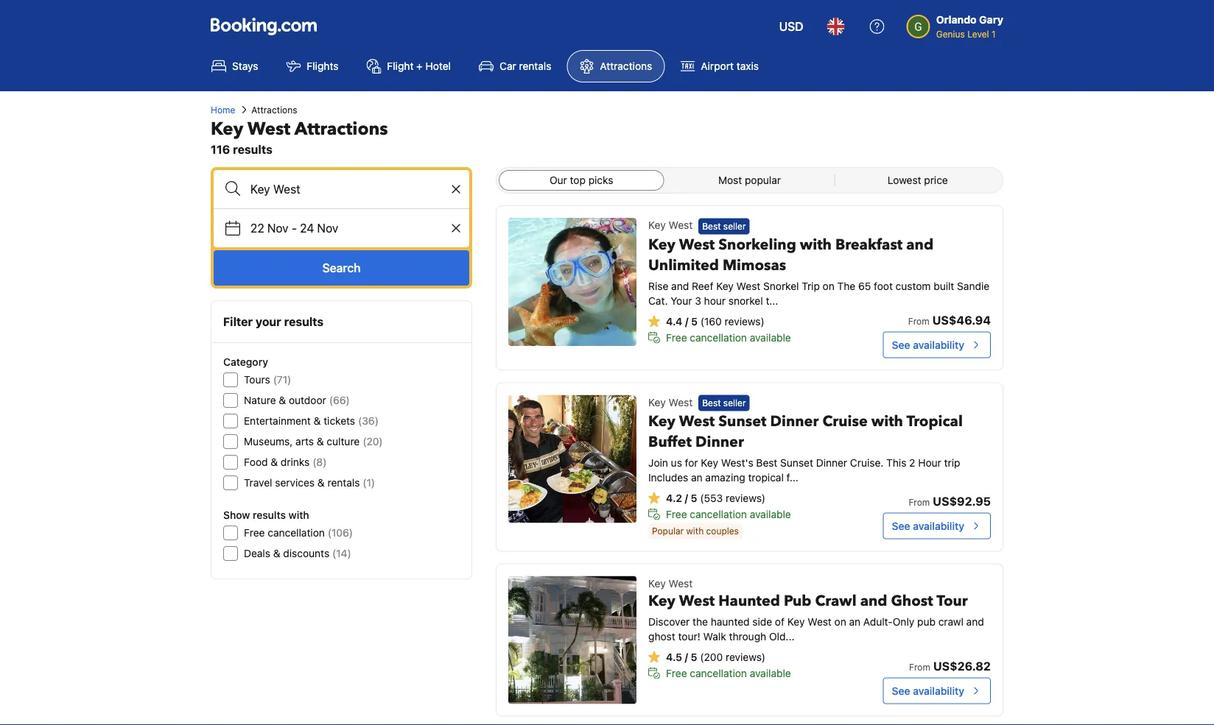 Task type: locate. For each thing, give the bounding box(es) containing it.
1 vertical spatial key west
[[648, 396, 693, 408]]

genius
[[936, 29, 965, 39]]

from down custom
[[908, 316, 930, 327]]

0 vertical spatial see availability
[[892, 339, 964, 351]]

0 vertical spatial best seller
[[702, 221, 746, 232]]

0 vertical spatial from
[[908, 316, 930, 327]]

crawl
[[938, 616, 964, 628]]

2 vertical spatial /
[[685, 651, 688, 664]]

category
[[223, 356, 268, 368]]

only
[[893, 616, 915, 628]]

1 vertical spatial sunset
[[780, 457, 813, 469]]

& down (8)
[[317, 477, 325, 489]]

of
[[775, 616, 785, 628]]

5 left (200
[[691, 651, 697, 664]]

couples
[[706, 527, 739, 537]]

1 nov from the left
[[267, 221, 289, 235]]

2 vertical spatial availability
[[913, 685, 964, 697]]

most popular
[[718, 174, 781, 186]]

1 vertical spatial available
[[750, 508, 791, 521]]

key west up buffet
[[648, 396, 693, 408]]

rentals left (1)
[[327, 477, 360, 489]]

seller up west's
[[723, 398, 746, 409]]

from inside from us$92.95
[[909, 498, 930, 508]]

3 available from the top
[[750, 668, 791, 680]]

west inside key west sunset dinner cruise with tropical buffet dinner join us for key west's best sunset dinner cruise. this 2 hour trip includes an amazing tropical f...
[[679, 412, 715, 432]]

with right popular
[[686, 527, 704, 537]]

key west haunted pub crawl and ghost tour image
[[508, 577, 637, 705]]

our top picks
[[550, 174, 613, 186]]

1 vertical spatial 5
[[691, 492, 697, 504]]

1 vertical spatial seller
[[723, 398, 746, 409]]

free down 4.4
[[666, 331, 687, 344]]

0 vertical spatial seller
[[723, 221, 746, 232]]

1 key west from the top
[[648, 219, 693, 231]]

best seller up west's
[[702, 398, 746, 409]]

& for tickets
[[314, 415, 321, 427]]

key west for key west snorkeling with breakfast and unlimited mimosas
[[648, 219, 693, 231]]

from inside from us$46.94
[[908, 316, 930, 327]]

1 vertical spatial free cancellation available
[[666, 508, 791, 521]]

2 see from the top
[[892, 520, 910, 532]]

f...
[[787, 472, 799, 484]]

&
[[279, 395, 286, 407], [314, 415, 321, 427], [317, 436, 324, 448], [271, 456, 278, 469], [317, 477, 325, 489], [273, 548, 280, 560]]

show
[[223, 509, 250, 522]]

1 horizontal spatial nov
[[317, 221, 338, 235]]

3 availability from the top
[[913, 685, 964, 697]]

available down old...
[[750, 668, 791, 680]]

cancellation for sunset
[[690, 508, 747, 521]]

(160
[[701, 315, 722, 327]]

level
[[968, 29, 989, 39]]

food
[[244, 456, 268, 469]]

usd
[[779, 20, 804, 34]]

free cancellation available down 4.5 / 5 (200 reviews)
[[666, 668, 791, 680]]

available for west
[[750, 668, 791, 680]]

3 / from the top
[[685, 651, 688, 664]]

availability down from us$26.82
[[913, 685, 964, 697]]

2 vertical spatial 5
[[691, 651, 697, 664]]

1 see availability from the top
[[892, 339, 964, 351]]

hotel
[[426, 60, 451, 72]]

tour!
[[678, 631, 701, 643]]

& for discounts
[[273, 548, 280, 560]]

tropical
[[907, 412, 963, 432]]

best seller up snorkeling
[[702, 221, 746, 232]]

trip
[[802, 280, 820, 292]]

availability down from us$92.95
[[913, 520, 964, 532]]

see availability
[[892, 339, 964, 351], [892, 520, 964, 532], [892, 685, 964, 697]]

and right crawl
[[966, 616, 984, 628]]

an inside key west key west haunted pub crawl and ghost tour discover the haunted side of key west on an adult-only pub crawl and ghost tour! walk through old...
[[849, 616, 861, 628]]

rentals right car
[[519, 60, 551, 72]]

free down '4.5' in the bottom right of the page
[[666, 668, 687, 680]]

2 key west from the top
[[648, 396, 693, 408]]

0 horizontal spatial nov
[[267, 221, 289, 235]]

0 vertical spatial on
[[823, 280, 835, 292]]

(1)
[[363, 477, 375, 489]]

2 vertical spatial free cancellation available
[[666, 668, 791, 680]]

an inside key west sunset dinner cruise with tropical buffet dinner join us for key west's best sunset dinner cruise. this 2 hour trip includes an amazing tropical f...
[[691, 472, 703, 484]]

/ right 4.2
[[685, 492, 688, 504]]

(200
[[700, 651, 723, 664]]

stays
[[232, 60, 258, 72]]

rise
[[648, 280, 669, 292]]

ghost
[[891, 591, 933, 612]]

1 vertical spatial best seller
[[702, 398, 746, 409]]

attractions inside key west attractions 116 results
[[295, 117, 388, 141]]

/
[[685, 315, 688, 327], [685, 492, 688, 504], [685, 651, 688, 664]]

1 vertical spatial from
[[909, 498, 930, 508]]

1 horizontal spatial an
[[849, 616, 861, 628]]

1 vertical spatial see availability
[[892, 520, 964, 532]]

/ right 4.4
[[685, 315, 688, 327]]

1 vertical spatial an
[[849, 616, 861, 628]]

& up the museums, arts & culture (20)
[[314, 415, 321, 427]]

popular
[[652, 527, 684, 537]]

your account menu orlando gary genius level 1 element
[[907, 7, 1009, 41]]

foot
[[874, 280, 893, 292]]

1 free cancellation available from the top
[[666, 331, 791, 344]]

west's
[[721, 457, 753, 469]]

reviews) down through
[[726, 651, 766, 664]]

& right "food"
[[271, 456, 278, 469]]

2 vertical spatial attractions
[[295, 117, 388, 141]]

cancellation up deals & discounts (14)
[[268, 527, 325, 539]]

free up deals
[[244, 527, 265, 539]]

0 vertical spatial availability
[[913, 339, 964, 351]]

old...
[[769, 631, 795, 643]]

0 horizontal spatial rentals
[[327, 477, 360, 489]]

and up custom
[[906, 235, 934, 255]]

/ for key west sunset dinner cruise with tropical buffet dinner
[[685, 492, 688, 504]]

2 5 from the top
[[691, 492, 697, 504]]

search
[[322, 261, 361, 275]]

results right your
[[284, 315, 324, 329]]

seller up snorkeling
[[723, 221, 746, 232]]

1 best seller from the top
[[702, 221, 746, 232]]

reviews) for with
[[725, 315, 765, 327]]

best for sunset
[[702, 398, 721, 409]]

0 horizontal spatial an
[[691, 472, 703, 484]]

1 vertical spatial on
[[835, 616, 846, 628]]

1 vertical spatial reviews)
[[726, 492, 766, 504]]

and
[[906, 235, 934, 255], [671, 280, 689, 292], [860, 591, 887, 612], [966, 616, 984, 628]]

(14)
[[332, 548, 351, 560]]

0 vertical spatial attractions
[[600, 60, 652, 72]]

0 vertical spatial rentals
[[519, 60, 551, 72]]

results
[[233, 143, 272, 157], [284, 315, 324, 329], [253, 509, 286, 522]]

on down crawl
[[835, 616, 846, 628]]

the
[[837, 280, 856, 292]]

buffet
[[648, 432, 692, 452]]

available
[[750, 331, 791, 344], [750, 508, 791, 521], [750, 668, 791, 680]]

2 best seller from the top
[[702, 398, 746, 409]]

drinks
[[281, 456, 310, 469]]

0 vertical spatial 5
[[691, 315, 698, 327]]

2 availability from the top
[[913, 520, 964, 532]]

2 seller from the top
[[723, 398, 746, 409]]

cancellation for key
[[690, 668, 747, 680]]

key west up unlimited
[[648, 219, 693, 231]]

key west for key west sunset dinner cruise with tropical buffet dinner
[[648, 396, 693, 408]]

key west key west haunted pub crawl and ghost tour discover the haunted side of key west on an adult-only pub crawl and ghost tour! walk through old...
[[648, 578, 984, 643]]

see down from us$92.95
[[892, 520, 910, 532]]

5 for sunset
[[691, 492, 697, 504]]

& down (71)
[[279, 395, 286, 407]]

with up free cancellation (106)
[[289, 509, 309, 522]]

reviews) down snorkel
[[725, 315, 765, 327]]

availability for key west haunted pub crawl and ghost tour
[[913, 685, 964, 697]]

nov
[[267, 221, 289, 235], [317, 221, 338, 235]]

show results with
[[223, 509, 309, 522]]

breakfast
[[835, 235, 903, 255]]

with right cruise
[[871, 412, 903, 432]]

museums,
[[244, 436, 293, 448]]

0 vertical spatial an
[[691, 472, 703, 484]]

availability down from us$46.94
[[913, 339, 964, 351]]

5 left (553
[[691, 492, 697, 504]]

see down from us$46.94
[[892, 339, 910, 351]]

(106)
[[328, 527, 353, 539]]

& for outdoor
[[279, 395, 286, 407]]

see availability for key west sunset dinner cruise with tropical buffet dinner
[[892, 520, 964, 532]]

reviews) down amazing
[[726, 492, 766, 504]]

0 vertical spatial /
[[685, 315, 688, 327]]

dinner up west's
[[696, 432, 744, 452]]

free for key west snorkeling with breakfast and unlimited mimosas
[[666, 331, 687, 344]]

an left adult- on the bottom right of the page
[[849, 616, 861, 628]]

0 vertical spatial see
[[892, 339, 910, 351]]

2
[[909, 457, 915, 469]]

sunset up west's
[[719, 412, 767, 432]]

3 free cancellation available from the top
[[666, 668, 791, 680]]

nov left -
[[267, 221, 289, 235]]

free cancellation available for key
[[666, 668, 791, 680]]

with
[[800, 235, 832, 255], [871, 412, 903, 432], [289, 509, 309, 522], [686, 527, 704, 537]]

flight
[[387, 60, 414, 72]]

1 vertical spatial best
[[702, 398, 721, 409]]

flight + hotel
[[387, 60, 451, 72]]

cancellation down 4.5 / 5 (200 reviews)
[[690, 668, 747, 680]]

free cancellation available up couples
[[666, 508, 791, 521]]

with up trip
[[800, 235, 832, 255]]

available down tropical
[[750, 508, 791, 521]]

cancellation down 4.4 / 5 (160 reviews)
[[690, 331, 747, 344]]

from us$26.82
[[909, 660, 991, 674]]

5 left (160
[[691, 315, 698, 327]]

see down from us$26.82
[[892, 685, 910, 697]]

nov right 24 at the left top
[[317, 221, 338, 235]]

2 vertical spatial see availability
[[892, 685, 964, 697]]

key inside key west attractions 116 results
[[211, 117, 243, 141]]

2 vertical spatial available
[[750, 668, 791, 680]]

3 see from the top
[[892, 685, 910, 697]]

from us$46.94
[[908, 313, 991, 327]]

from left "us$26.82"
[[909, 663, 930, 673]]

2 vertical spatial from
[[909, 663, 930, 673]]

1 see from the top
[[892, 339, 910, 351]]

1 vertical spatial availability
[[913, 520, 964, 532]]

0 vertical spatial best
[[702, 221, 721, 232]]

2 vertical spatial best
[[756, 457, 778, 469]]

free
[[666, 331, 687, 344], [666, 508, 687, 521], [244, 527, 265, 539], [666, 668, 687, 680]]

the
[[693, 616, 708, 628]]

1 available from the top
[[750, 331, 791, 344]]

0 vertical spatial free cancellation available
[[666, 331, 791, 344]]

from inside from us$26.82
[[909, 663, 930, 673]]

0 vertical spatial results
[[233, 143, 272, 157]]

see availability down from us$92.95
[[892, 520, 964, 532]]

usd button
[[770, 9, 812, 44]]

most
[[718, 174, 742, 186]]

see
[[892, 339, 910, 351], [892, 520, 910, 532], [892, 685, 910, 697]]

from us$92.95
[[909, 494, 991, 508]]

free cancellation available for sunset
[[666, 508, 791, 521]]

2 / from the top
[[685, 492, 688, 504]]

0 vertical spatial reviews)
[[725, 315, 765, 327]]

seller for sunset
[[723, 398, 746, 409]]

2 free cancellation available from the top
[[666, 508, 791, 521]]

on inside key west key west haunted pub crawl and ghost tour discover the haunted side of key west on an adult-only pub crawl and ghost tour! walk through old...
[[835, 616, 846, 628]]

2 available from the top
[[750, 508, 791, 521]]

snorkel
[[729, 295, 763, 307]]

available down t...
[[750, 331, 791, 344]]

best
[[702, 221, 721, 232], [702, 398, 721, 409], [756, 457, 778, 469]]

free cancellation (106)
[[244, 527, 353, 539]]

1 vertical spatial see
[[892, 520, 910, 532]]

/ right '4.5' in the bottom right of the page
[[685, 651, 688, 664]]

cancellation down 4.2 / 5 (553 reviews)
[[690, 508, 747, 521]]

see availability down from us$26.82
[[892, 685, 964, 697]]

cruise.
[[850, 457, 884, 469]]

1 vertical spatial /
[[685, 492, 688, 504]]

from
[[908, 316, 930, 327], [909, 498, 930, 508], [909, 663, 930, 673]]

1 availability from the top
[[913, 339, 964, 351]]

0 vertical spatial available
[[750, 331, 791, 344]]

entertainment
[[244, 415, 311, 427]]

2 vertical spatial see
[[892, 685, 910, 697]]

3 see availability from the top
[[892, 685, 964, 697]]

outdoor
[[289, 395, 326, 407]]

stays link
[[199, 50, 271, 83]]

with inside key west snorkeling with breakfast and unlimited mimosas rise and reef key west snorkel trip on the 65 foot custom built sandie cat. your 3 hour snorkel t...
[[800, 235, 832, 255]]

1 vertical spatial rentals
[[327, 477, 360, 489]]

see for key west haunted pub crawl and ghost tour
[[892, 685, 910, 697]]

1 seller from the top
[[723, 221, 746, 232]]

key
[[211, 117, 243, 141], [648, 219, 666, 231], [648, 235, 676, 255], [716, 280, 734, 292], [648, 396, 666, 408], [648, 412, 676, 432], [701, 457, 718, 469], [648, 578, 666, 590], [648, 591, 676, 612], [787, 616, 805, 628]]

2 nov from the left
[[317, 221, 338, 235]]

haunted
[[711, 616, 750, 628]]

tickets
[[324, 415, 355, 427]]

65
[[858, 280, 871, 292]]

1 horizontal spatial rentals
[[519, 60, 551, 72]]

sunset up f...
[[780, 457, 813, 469]]

availability for key west sunset dinner cruise with tropical buffet dinner
[[913, 520, 964, 532]]

1 / from the top
[[685, 315, 688, 327]]

results right 116
[[233, 143, 272, 157]]

free down 4.2
[[666, 508, 687, 521]]

us
[[671, 457, 682, 469]]

orlando
[[936, 14, 977, 26]]

see availability down from us$46.94
[[892, 339, 964, 351]]

an down for
[[691, 472, 703, 484]]

seller
[[723, 221, 746, 232], [723, 398, 746, 409]]

0 vertical spatial key west
[[648, 219, 693, 231]]

on right trip
[[823, 280, 835, 292]]

filter
[[223, 315, 253, 329]]

deals
[[244, 548, 270, 560]]

from down 2
[[909, 498, 930, 508]]

+
[[416, 60, 423, 72]]

see for key west sunset dinner cruise with tropical buffet dinner
[[892, 520, 910, 532]]

join
[[648, 457, 668, 469]]

1 5 from the top
[[691, 315, 698, 327]]

2 vertical spatial reviews)
[[726, 651, 766, 664]]

taxis
[[737, 60, 759, 72]]

& right deals
[[273, 548, 280, 560]]

free cancellation available down 4.4 / 5 (160 reviews)
[[666, 331, 791, 344]]

available for dinner
[[750, 508, 791, 521]]

free for key west sunset dinner cruise with tropical buffet dinner
[[666, 508, 687, 521]]

/ for key west snorkeling with breakfast and unlimited mimosas
[[685, 315, 688, 327]]

0 horizontal spatial sunset
[[719, 412, 767, 432]]

airport taxis link
[[668, 50, 771, 83]]

cancellation
[[690, 331, 747, 344], [690, 508, 747, 521], [268, 527, 325, 539], [690, 668, 747, 680]]

5 for key
[[691, 651, 697, 664]]

2 see availability from the top
[[892, 520, 964, 532]]

3 5 from the top
[[691, 651, 697, 664]]

free for key west haunted pub crawl and ghost tour
[[666, 668, 687, 680]]

results right the show
[[253, 509, 286, 522]]

amazing
[[705, 472, 745, 484]]



Task type: describe. For each thing, give the bounding box(es) containing it.
top
[[570, 174, 586, 186]]

west inside key west attractions 116 results
[[248, 117, 290, 141]]

with inside key west sunset dinner cruise with tropical buffet dinner join us for key west's best sunset dinner cruise. this 2 hour trip includes an amazing tropical f...
[[871, 412, 903, 432]]

& right arts
[[317, 436, 324, 448]]

available for with
[[750, 331, 791, 344]]

pub
[[784, 591, 812, 612]]

museums, arts & culture (20)
[[244, 436, 383, 448]]

4.2 / 5 (553 reviews)
[[666, 492, 766, 504]]

key west sunset dinner cruise with tropical buffet dinner image
[[508, 395, 637, 523]]

4.2
[[666, 492, 682, 504]]

key west sunset dinner cruise with tropical buffet dinner join us for key west's best sunset dinner cruise. this 2 hour trip includes an amazing tropical f...
[[648, 412, 963, 484]]

deals & discounts (14)
[[244, 548, 351, 560]]

car rentals link
[[466, 50, 564, 83]]

us$46.94
[[933, 313, 991, 327]]

attractions link
[[567, 50, 665, 83]]

discover
[[648, 616, 690, 628]]

entertainment & tickets (36)
[[244, 415, 379, 427]]

from for key west snorkeling with breakfast and unlimited mimosas
[[908, 316, 930, 327]]

adult-
[[863, 616, 893, 628]]

24
[[300, 221, 314, 235]]

/ for key west haunted pub crawl and ghost tour
[[685, 651, 688, 664]]

from for key west haunted pub crawl and ghost tour
[[909, 663, 930, 673]]

home link
[[211, 103, 235, 116]]

22
[[251, 221, 264, 235]]

travel
[[244, 477, 272, 489]]

custom
[[896, 280, 931, 292]]

and up your
[[671, 280, 689, 292]]

1 vertical spatial results
[[284, 315, 324, 329]]

tropical
[[748, 472, 784, 484]]

lowest
[[888, 174, 921, 186]]

4.4
[[666, 315, 683, 327]]

travel services & rentals (1)
[[244, 477, 375, 489]]

(20)
[[363, 436, 383, 448]]

Where are you going? search field
[[214, 170, 469, 209]]

built
[[934, 280, 954, 292]]

4.5 / 5 (200 reviews)
[[666, 651, 766, 664]]

mimosas
[[723, 255, 786, 275]]

gary
[[979, 14, 1004, 26]]

2 vertical spatial results
[[253, 509, 286, 522]]

best inside key west sunset dinner cruise with tropical buffet dinner join us for key west's best sunset dinner cruise. this 2 hour trip includes an amazing tropical f...
[[756, 457, 778, 469]]

lowest price
[[888, 174, 948, 186]]

haunted
[[719, 591, 780, 612]]

sandie
[[957, 280, 990, 292]]

car
[[500, 60, 516, 72]]

see for key west snorkeling with breakfast and unlimited mimosas
[[892, 339, 910, 351]]

(71)
[[273, 374, 291, 386]]

crawl
[[815, 591, 857, 612]]

filter your results
[[223, 315, 324, 329]]

key west snorkeling with breakfast and unlimited mimosas image
[[508, 218, 637, 346]]

flights
[[307, 60, 339, 72]]

arts
[[296, 436, 314, 448]]

best for snorkeling
[[702, 221, 721, 232]]

picks
[[589, 174, 613, 186]]

-
[[292, 221, 297, 235]]

booking.com image
[[211, 18, 317, 35]]

1 horizontal spatial sunset
[[780, 457, 813, 469]]

your
[[256, 315, 281, 329]]

(8)
[[313, 456, 327, 469]]

flight + hotel link
[[354, 50, 464, 83]]

walk
[[703, 631, 726, 643]]

seller for snorkeling
[[723, 221, 746, 232]]

our
[[550, 174, 567, 186]]

results inside key west attractions 116 results
[[233, 143, 272, 157]]

best seller for sunset
[[702, 398, 746, 409]]

& for drinks
[[271, 456, 278, 469]]

5 for snorkeling
[[691, 315, 698, 327]]

(66)
[[329, 395, 350, 407]]

popular
[[745, 174, 781, 186]]

availability for key west snorkeling with breakfast and unlimited mimosas
[[913, 339, 964, 351]]

for
[[685, 457, 698, 469]]

ghost
[[648, 631, 675, 643]]

see availability for key west snorkeling with breakfast and unlimited mimosas
[[892, 339, 964, 351]]

0 vertical spatial sunset
[[719, 412, 767, 432]]

free cancellation available for snorkeling
[[666, 331, 791, 344]]

1 vertical spatial attractions
[[251, 105, 297, 115]]

pub
[[917, 616, 936, 628]]

car rentals
[[500, 60, 551, 72]]

on inside key west snorkeling with breakfast and unlimited mimosas rise and reef key west snorkel trip on the 65 foot custom built sandie cat. your 3 hour snorkel t...
[[823, 280, 835, 292]]

orlando gary genius level 1
[[936, 14, 1004, 39]]

hour
[[918, 457, 941, 469]]

see availability for key west haunted pub crawl and ghost tour
[[892, 685, 964, 697]]

dinner left cruise.
[[816, 457, 847, 469]]

cat.
[[648, 295, 668, 307]]

us$92.95
[[933, 494, 991, 508]]

4.4 / 5 (160 reviews)
[[666, 315, 765, 327]]

from for key west sunset dinner cruise with tropical buffet dinner
[[909, 498, 930, 508]]

culture
[[327, 436, 360, 448]]

side
[[753, 616, 772, 628]]

reviews) for dinner
[[726, 492, 766, 504]]

dinner left cruise
[[770, 412, 819, 432]]

best seller for snorkeling
[[702, 221, 746, 232]]

includes
[[648, 472, 688, 484]]

reviews) for west
[[726, 651, 766, 664]]

reef
[[692, 280, 714, 292]]

services
[[275, 477, 315, 489]]

tours (71)
[[244, 374, 291, 386]]

your
[[671, 295, 692, 307]]

cancellation for snorkeling
[[690, 331, 747, 344]]

airport taxis
[[701, 60, 759, 72]]

us$26.82
[[933, 660, 991, 674]]

flights link
[[274, 50, 351, 83]]

and up adult- on the bottom right of the page
[[860, 591, 887, 612]]

through
[[729, 631, 766, 643]]



Task type: vqa. For each thing, say whether or not it's contained in the screenshot.
"Dec"
no



